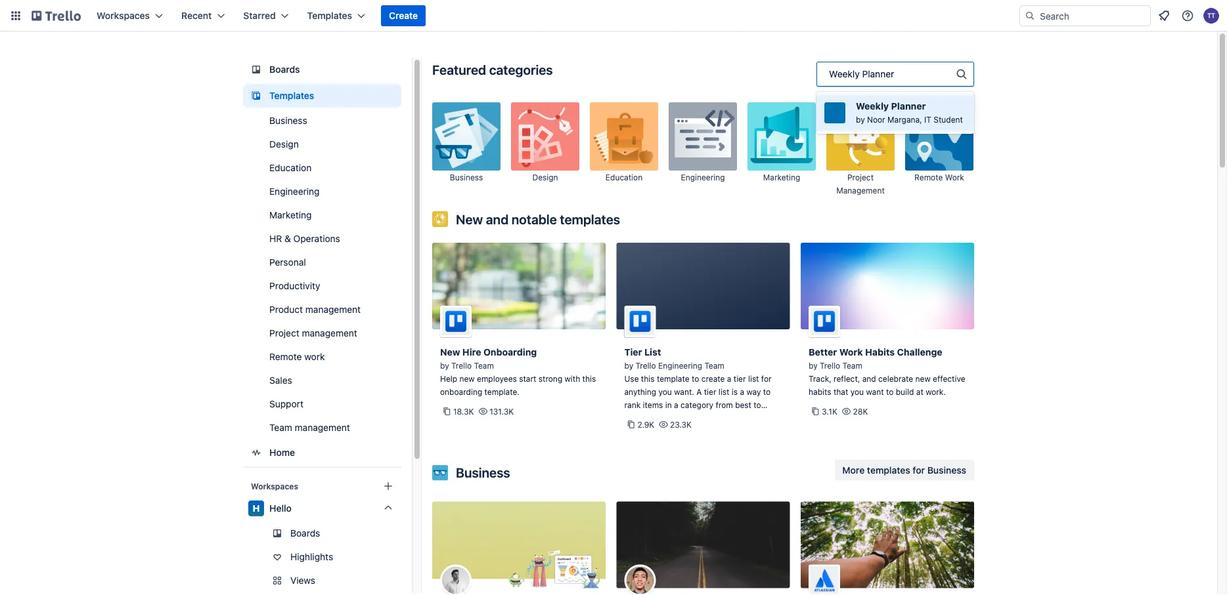Task type: describe. For each thing, give the bounding box(es) containing it.
product
[[269, 304, 303, 315]]

1 horizontal spatial project management
[[836, 173, 885, 195]]

for inside tier list by trello engineering team use this template to create a tier list for anything you want. a tier list is a way to rank items in a category from best to worst. this could be: best nba players, goat'd pasta dishes, and tastiest fast food joints.
[[761, 374, 772, 384]]

1 horizontal spatial remote work
[[914, 173, 964, 182]]

more templates for business button
[[834, 460, 974, 481]]

0 horizontal spatial education
[[269, 163, 312, 173]]

1 horizontal spatial project
[[847, 173, 874, 182]]

1 horizontal spatial design
[[532, 173, 558, 182]]

goat'd
[[624, 427, 652, 436]]

team inside team management link
[[269, 423, 292, 434]]

boards for home
[[269, 64, 300, 75]]

strong
[[538, 374, 562, 384]]

templates inside templates popup button
[[307, 10, 352, 21]]

highlights link
[[243, 547, 401, 568]]

1 vertical spatial engineering
[[269, 186, 320, 197]]

product management link
[[243, 300, 401, 321]]

1 horizontal spatial list
[[748, 374, 759, 384]]

create
[[389, 10, 418, 21]]

0 vertical spatial design
[[269, 139, 299, 150]]

28k
[[853, 407, 868, 416]]

home
[[269, 448, 295, 458]]

with
[[565, 374, 580, 384]]

new inside new hire onboarding by trello team help new employees start strong with this onboarding template.
[[459, 374, 475, 384]]

tier
[[624, 347, 642, 358]]

this inside tier list by trello engineering team use this template to create a tier list for anything you want. a tier list is a way to rank items in a category from best to worst. this could be: best nba players, goat'd pasta dishes, and tastiest fast food joints.
[[641, 374, 655, 384]]

1 vertical spatial remote work
[[269, 352, 325, 363]]

sales link
[[243, 370, 401, 391]]

list
[[644, 347, 661, 358]]

tier list by trello engineering team use this template to create a tier list for anything you want. a tier list is a way to rank items in a category from best to worst. this could be: best nba players, goat'd pasta dishes, and tastiest fast food joints.
[[624, 347, 772, 449]]

board image
[[248, 62, 264, 78]]

templates inside the templates link
[[269, 90, 314, 101]]

onboarding
[[440, 388, 482, 397]]

23.3k
[[670, 420, 692, 430]]

better
[[809, 347, 837, 358]]

hello
[[269, 503, 292, 514]]

0 notifications image
[[1156, 8, 1172, 24]]

use
[[624, 374, 639, 384]]

hr & operations link
[[243, 229, 401, 250]]

planner
[[891, 101, 926, 112]]

1 vertical spatial remote work link
[[243, 347, 401, 368]]

personal
[[269, 257, 306, 268]]

to up players,
[[754, 401, 761, 410]]

productivity link
[[243, 276, 401, 297]]

forward image
[[399, 573, 414, 589]]

none text field inside field
[[829, 68, 895, 80]]

that
[[833, 388, 848, 397]]

fast
[[752, 427, 766, 436]]

trello inside new hire onboarding by trello team help new employees start strong with this onboarding template.
[[451, 361, 472, 370]]

recent
[[181, 10, 212, 21]]

want.
[[674, 388, 694, 397]]

toni, founder @ crmble image
[[440, 565, 472, 596]]

items
[[643, 401, 663, 410]]

views link
[[243, 571, 414, 592]]

0 horizontal spatial best
[[704, 414, 720, 423]]

team management
[[269, 423, 350, 434]]

from
[[716, 401, 733, 410]]

effective
[[933, 374, 965, 384]]

design icon image
[[511, 102, 579, 171]]

0 vertical spatial work
[[945, 173, 964, 182]]

notable
[[512, 212, 557, 227]]

rank
[[624, 401, 641, 410]]

personal link
[[243, 252, 401, 273]]

boards link for views
[[243, 524, 401, 545]]

margana,
[[887, 115, 922, 124]]

workspaces button
[[89, 5, 171, 26]]

and inside better work habits challenge by trello team track, reflect, and celebrate new effective habits that you want to build at work.
[[862, 374, 876, 384]]

trello team image for better
[[809, 306, 840, 338]]

team inside new hire onboarding by trello team help new employees start strong with this onboarding template.
[[474, 361, 494, 370]]

templates button
[[299, 5, 373, 26]]

engineering link for right marketing 'link'
[[669, 102, 737, 197]]

highlights
[[290, 552, 333, 563]]

templates link
[[243, 84, 401, 108]]

start
[[519, 374, 536, 384]]

education link for right marketing 'link'
[[590, 102, 658, 197]]

1 horizontal spatial remote
[[914, 173, 943, 182]]

1 horizontal spatial a
[[727, 374, 731, 384]]

boards link for home
[[243, 58, 401, 81]]

more templates for business
[[842, 465, 966, 476]]

engineering icon image
[[669, 102, 737, 171]]

0 horizontal spatial remote
[[269, 352, 302, 363]]

in
[[665, 401, 672, 410]]

better work habits challenge by trello team track, reflect, and celebrate new effective habits that you want to build at work.
[[809, 347, 965, 397]]

product management
[[269, 304, 361, 315]]

dishes,
[[677, 427, 704, 436]]

joints.
[[643, 440, 666, 449]]

1 horizontal spatial best
[[735, 401, 751, 410]]

management down project management icon
[[836, 186, 885, 195]]

employees
[[477, 374, 517, 384]]

hr
[[269, 234, 282, 244]]

for inside button
[[913, 465, 925, 476]]

1 horizontal spatial tier
[[734, 374, 746, 384]]

by inside better work habits challenge by trello team track, reflect, and celebrate new effective habits that you want to build at work.
[[809, 361, 818, 370]]

0 vertical spatial templates
[[560, 212, 620, 227]]

0 vertical spatial marketing
[[763, 173, 800, 182]]

trello team image for new
[[440, 306, 472, 338]]

0 vertical spatial and
[[486, 212, 509, 227]]

create
[[701, 374, 725, 384]]

habits
[[809, 388, 831, 397]]

open information menu image
[[1181, 9, 1194, 22]]

featured categories
[[432, 62, 553, 77]]

challenge
[[897, 347, 942, 358]]

celebrate
[[878, 374, 913, 384]]

team inside tier list by trello engineering team use this template to create a tier list for anything you want. a tier list is a way to rank items in a category from best to worst. this could be: best nba players, goat'd pasta dishes, and tastiest fast food joints.
[[704, 361, 724, 370]]

primary element
[[0, 0, 1227, 32]]

work.
[[926, 388, 946, 397]]

nba
[[722, 414, 739, 423]]

0 vertical spatial engineering
[[681, 173, 725, 182]]

to up a
[[692, 374, 699, 384]]

new hire onboarding by trello team help new employees start strong with this onboarding template.
[[440, 347, 596, 397]]

way
[[746, 388, 761, 397]]

1 vertical spatial list
[[718, 388, 729, 397]]

views
[[290, 576, 315, 587]]

131.3k
[[490, 407, 514, 416]]

0 horizontal spatial a
[[674, 401, 678, 410]]

1 horizontal spatial marketing link
[[748, 102, 816, 197]]

at
[[916, 388, 923, 397]]

student
[[934, 115, 963, 124]]

by inside tier list by trello engineering team use this template to create a tier list for anything you want. a tier list is a way to rank items in a category from best to worst. this could be: best nba players, goat'd pasta dishes, and tastiest fast food joints.
[[624, 361, 633, 370]]

trello engineering team image
[[624, 306, 656, 338]]

and inside tier list by trello engineering team use this template to create a tier list for anything you want. a tier list is a way to rank items in a category from best to worst. this could be: best nba players, goat'd pasta dishes, and tastiest fast food joints.
[[706, 427, 720, 436]]

pasta
[[655, 427, 675, 436]]

sales
[[269, 375, 292, 386]]

support
[[269, 399, 303, 410]]

noor
[[867, 115, 885, 124]]

management down support link
[[295, 423, 350, 434]]

build
[[896, 388, 914, 397]]

operations
[[293, 234, 340, 244]]

1 vertical spatial project
[[269, 328, 299, 339]]

18.3k
[[453, 407, 474, 416]]



Task type: locate. For each thing, give the bounding box(es) containing it.
1 horizontal spatial business link
[[432, 102, 501, 197]]

work
[[945, 173, 964, 182], [304, 352, 325, 363]]

templates inside more templates for business button
[[867, 465, 910, 476]]

tastiest
[[722, 427, 750, 436]]

project management link
[[826, 102, 895, 197], [243, 323, 401, 344]]

0 vertical spatial boards
[[269, 64, 300, 75]]

weekly planner by noor margana, it student
[[856, 101, 963, 124]]

create a workspace image
[[380, 479, 396, 495]]

it
[[924, 115, 931, 124]]

project down project management icon
[[847, 173, 874, 182]]

list
[[748, 374, 759, 384], [718, 388, 729, 397]]

you up 'in'
[[658, 388, 672, 397]]

1 horizontal spatial workspaces
[[251, 482, 298, 491]]

team down hire
[[474, 361, 494, 370]]

0 vertical spatial business icon image
[[432, 102, 501, 171]]

for right more
[[913, 465, 925, 476]]

0 vertical spatial workspaces
[[97, 10, 150, 21]]

1 vertical spatial for
[[913, 465, 925, 476]]

category
[[681, 401, 713, 410]]

1 horizontal spatial education
[[606, 173, 642, 182]]

to right way
[[763, 388, 771, 397]]

1 vertical spatial new
[[440, 347, 460, 358]]

workspaces inside workspaces dropdown button
[[97, 10, 150, 21]]

boards up "highlights"
[[290, 528, 320, 539]]

0 horizontal spatial templates
[[560, 212, 620, 227]]

1 horizontal spatial trello
[[636, 361, 656, 370]]

productivity
[[269, 281, 320, 292]]

could
[[667, 414, 688, 423]]

this
[[582, 374, 596, 384], [641, 374, 655, 384]]

remote down remote work icon
[[914, 173, 943, 182]]

template.
[[484, 388, 519, 397]]

0 vertical spatial project management
[[836, 173, 885, 195]]

trello down hire
[[451, 361, 472, 370]]

project management down project management icon
[[836, 173, 885, 195]]

want
[[866, 388, 884, 397]]

to inside better work habits challenge by trello team track, reflect, and celebrate new effective habits that you want to build at work.
[[886, 388, 894, 397]]

management down productivity link
[[305, 304, 361, 315]]

1 horizontal spatial engineering link
[[669, 102, 737, 197]]

0 vertical spatial for
[[761, 374, 772, 384]]

1 vertical spatial project management link
[[243, 323, 401, 344]]

business link for the bottommost marketing 'link''s education link design link
[[243, 110, 401, 131]]

engineering link for the bottommost marketing 'link'
[[243, 181, 401, 202]]

1 vertical spatial boards link
[[243, 524, 401, 545]]

education link
[[590, 102, 658, 197], [243, 158, 401, 179]]

be:
[[690, 414, 702, 423]]

for up players,
[[761, 374, 772, 384]]

1 trello from the left
[[451, 361, 472, 370]]

by inside new hire onboarding by trello team help new employees start strong with this onboarding template.
[[440, 361, 449, 370]]

0 horizontal spatial tier
[[704, 388, 716, 397]]

new for new hire onboarding by trello team help new employees start strong with this onboarding template.
[[440, 347, 460, 358]]

0 horizontal spatial design
[[269, 139, 299, 150]]

1 new from the left
[[459, 374, 475, 384]]

remote work up sales
[[269, 352, 325, 363]]

a right is
[[740, 388, 744, 397]]

boards
[[269, 64, 300, 75], [290, 528, 320, 539]]

marketing down marketing icon at right
[[763, 173, 800, 182]]

1 vertical spatial a
[[740, 388, 744, 397]]

remote work icon image
[[905, 102, 973, 171]]

project down product
[[269, 328, 299, 339]]

0 horizontal spatial new
[[459, 374, 475, 384]]

help
[[440, 374, 457, 384]]

engineering up &
[[269, 186, 320, 197]]

1 vertical spatial boards
[[290, 528, 320, 539]]

1 horizontal spatial work
[[945, 173, 964, 182]]

1 vertical spatial marketing
[[269, 210, 312, 221]]

0 horizontal spatial business link
[[243, 110, 401, 131]]

2 vertical spatial a
[[674, 401, 678, 410]]

boards link up highlights link
[[243, 524, 401, 545]]

featured
[[432, 62, 486, 77]]

1 horizontal spatial education link
[[590, 102, 658, 197]]

2 trello team image from the left
[[809, 306, 840, 338]]

hr & operations
[[269, 234, 340, 244]]

templates
[[560, 212, 620, 227], [867, 465, 910, 476]]

1 vertical spatial design
[[532, 173, 558, 182]]

Search field
[[1035, 6, 1150, 26]]

2 boards link from the top
[[243, 524, 401, 545]]

business
[[269, 115, 307, 126], [450, 173, 483, 182], [927, 465, 966, 476], [456, 465, 510, 481]]

trello inside tier list by trello engineering team use this template to create a tier list for anything you want. a tier list is a way to rank items in a category from best to worst. this could be: best nba players, goat'd pasta dishes, and tastiest fast food joints.
[[636, 361, 656, 370]]

support link
[[243, 394, 401, 415]]

you right that
[[850, 388, 864, 397]]

you inside tier list by trello engineering team use this template to create a tier list for anything you want. a tier list is a way to rank items in a category from best to worst. this could be: best nba players, goat'd pasta dishes, and tastiest fast food joints.
[[658, 388, 672, 397]]

1 vertical spatial best
[[704, 414, 720, 423]]

0 horizontal spatial trello
[[451, 361, 472, 370]]

design down the templates link
[[269, 139, 299, 150]]

1 horizontal spatial project management link
[[826, 102, 895, 197]]

0 horizontal spatial design link
[[243, 134, 401, 155]]

management
[[836, 186, 885, 195], [305, 304, 361, 315], [302, 328, 357, 339], [295, 423, 350, 434]]

2 horizontal spatial trello
[[820, 361, 840, 370]]

remote up sales
[[269, 352, 302, 363]]

and right dishes, on the right
[[706, 427, 720, 436]]

1 vertical spatial tier
[[704, 388, 716, 397]]

project management icon image
[[826, 102, 895, 171]]

1 horizontal spatial remote work link
[[905, 102, 973, 197]]

0 horizontal spatial project management
[[269, 328, 357, 339]]

marketing icon image
[[748, 102, 816, 171]]

new inside new hire onboarding by trello team help new employees start strong with this onboarding template.
[[440, 347, 460, 358]]

new left hire
[[440, 347, 460, 358]]

templates
[[307, 10, 352, 21], [269, 90, 314, 101]]

engineering down the engineering icon
[[681, 173, 725, 182]]

by left noor
[[856, 115, 865, 124]]

0 horizontal spatial trello team image
[[440, 306, 472, 338]]

best down is
[[735, 401, 751, 410]]

team up create
[[704, 361, 724, 370]]

list left is
[[718, 388, 729, 397]]

1 vertical spatial marketing link
[[243, 205, 401, 226]]

0 vertical spatial tier
[[734, 374, 746, 384]]

a right create
[[727, 374, 731, 384]]

1 horizontal spatial new
[[915, 374, 931, 384]]

new for new and notable templates
[[456, 212, 483, 227]]

design link
[[511, 102, 579, 197], [243, 134, 401, 155]]

2 horizontal spatial a
[[740, 388, 744, 397]]

remote work link
[[905, 102, 973, 197], [243, 347, 401, 368]]

hire
[[462, 347, 481, 358]]

to down celebrate
[[886, 388, 894, 397]]

0 horizontal spatial you
[[658, 388, 672, 397]]

onboarding
[[483, 347, 537, 358]]

food
[[624, 440, 641, 449]]

engineering inside tier list by trello engineering team use this template to create a tier list for anything you want. a tier list is a way to rank items in a category from best to worst. this could be: best nba players, goat'd pasta dishes, and tastiest fast food joints.
[[658, 361, 702, 370]]

weekly
[[856, 101, 889, 112]]

management down product management link
[[302, 328, 357, 339]]

new up at
[[915, 374, 931, 384]]

1 horizontal spatial this
[[641, 374, 655, 384]]

home image
[[248, 445, 264, 461]]

0 horizontal spatial this
[[582, 374, 596, 384]]

and left notable
[[486, 212, 509, 227]]

boards for views
[[290, 528, 320, 539]]

create button
[[381, 5, 426, 26]]

terry turtle (terryturtle) image
[[1203, 8, 1219, 24]]

1 horizontal spatial you
[[850, 388, 864, 397]]

boards right board image
[[269, 64, 300, 75]]

engineering
[[681, 173, 725, 182], [269, 186, 320, 197], [658, 361, 702, 370]]

remote work down remote work icon
[[914, 173, 964, 182]]

0 horizontal spatial workspaces
[[97, 10, 150, 21]]

1 horizontal spatial for
[[913, 465, 925, 476]]

0 vertical spatial list
[[748, 374, 759, 384]]

1 trello team image from the left
[[440, 306, 472, 338]]

2 new from the left
[[915, 374, 931, 384]]

team down work
[[842, 361, 862, 370]]

best right be:
[[704, 414, 720, 423]]

0 horizontal spatial project
[[269, 328, 299, 339]]

this
[[649, 414, 665, 423]]

0 vertical spatial project management link
[[826, 102, 895, 197]]

for
[[761, 374, 772, 384], [913, 465, 925, 476]]

1 boards link from the top
[[243, 58, 401, 81]]

1 business icon image from the top
[[432, 102, 501, 171]]

back to home image
[[32, 5, 81, 26]]

1 horizontal spatial marketing
[[763, 173, 800, 182]]

1 vertical spatial business icon image
[[432, 465, 448, 481]]

project
[[847, 173, 874, 182], [269, 328, 299, 339]]

0 horizontal spatial for
[[761, 374, 772, 384]]

atlassian image
[[809, 565, 840, 596]]

&
[[284, 234, 291, 244]]

template
[[657, 374, 689, 384]]

business icon image
[[432, 102, 501, 171], [432, 465, 448, 481]]

by up use
[[624, 361, 633, 370]]

0 horizontal spatial remote work
[[269, 352, 325, 363]]

design link for the bottommost marketing 'link''s education link
[[243, 134, 401, 155]]

h
[[253, 503, 260, 514]]

project management down product management
[[269, 328, 357, 339]]

0 vertical spatial remote work
[[914, 173, 964, 182]]

trello team image
[[440, 306, 472, 338], [809, 306, 840, 338]]

workspaces
[[97, 10, 150, 21], [251, 482, 298, 491]]

marketing up &
[[269, 210, 312, 221]]

you inside better work habits challenge by trello team track, reflect, and celebrate new effective habits that you want to build at work.
[[850, 388, 864, 397]]

0 horizontal spatial work
[[304, 352, 325, 363]]

a
[[696, 388, 702, 397]]

3.1k
[[822, 407, 837, 416]]

team down support
[[269, 423, 292, 434]]

track,
[[809, 374, 831, 384]]

templates right template board icon
[[269, 90, 314, 101]]

starred
[[243, 10, 276, 21]]

3 trello from the left
[[820, 361, 840, 370]]

business link for design link for education link for right marketing 'link'
[[432, 102, 501, 197]]

new up onboarding
[[459, 374, 475, 384]]

0 horizontal spatial marketing
[[269, 210, 312, 221]]

education link for the bottommost marketing 'link'
[[243, 158, 401, 179]]

0 horizontal spatial marketing link
[[243, 205, 401, 226]]

0 vertical spatial remote
[[914, 173, 943, 182]]

0 horizontal spatial education link
[[243, 158, 401, 179]]

templates right starred dropdown button
[[307, 10, 352, 21]]

2 trello from the left
[[636, 361, 656, 370]]

trello inside better work habits challenge by trello team track, reflect, and celebrate new effective habits that you want to build at work.
[[820, 361, 840, 370]]

design link for education link for right marketing 'link'
[[511, 102, 579, 197]]

0 horizontal spatial remote work link
[[243, 347, 401, 368]]

0 vertical spatial templates
[[307, 10, 352, 21]]

education
[[269, 163, 312, 173], [606, 173, 642, 182]]

0 horizontal spatial list
[[718, 388, 729, 397]]

work up sales link
[[304, 352, 325, 363]]

template board image
[[248, 88, 264, 104]]

new inside better work habits challenge by trello team track, reflect, and celebrate new effective habits that you want to build at work.
[[915, 374, 931, 384]]

1 horizontal spatial and
[[706, 427, 720, 436]]

1 horizontal spatial design link
[[511, 102, 579, 197]]

2 vertical spatial and
[[706, 427, 720, 436]]

list up way
[[748, 374, 759, 384]]

None text field
[[829, 68, 895, 80]]

1 vertical spatial workspaces
[[251, 482, 298, 491]]

engineering up template
[[658, 361, 702, 370]]

0 vertical spatial boards link
[[243, 58, 401, 81]]

new and notable templates
[[456, 212, 620, 227]]

1 horizontal spatial trello team image
[[809, 306, 840, 338]]

business inside more templates for business button
[[927, 465, 966, 476]]

by inside weekly planner by noor margana, it student
[[856, 115, 865, 124]]

starred button
[[235, 5, 297, 26]]

trello team image up the 'better'
[[809, 306, 840, 338]]

1 horizontal spatial templates
[[867, 465, 910, 476]]

new left notable
[[456, 212, 483, 227]]

0 vertical spatial remote work link
[[905, 102, 973, 197]]

tier right a
[[704, 388, 716, 397]]

syarfandi achmad image
[[624, 565, 656, 596]]

team inside better work habits challenge by trello team track, reflect, and celebrate new effective habits that you want to build at work.
[[842, 361, 862, 370]]

2 this from the left
[[641, 374, 655, 384]]

2 you from the left
[[850, 388, 864, 397]]

habits
[[865, 347, 895, 358]]

design down design icon
[[532, 173, 558, 182]]

education icon image
[[590, 102, 658, 171]]

0 vertical spatial marketing link
[[748, 102, 816, 197]]

search image
[[1025, 11, 1035, 21]]

and up want
[[862, 374, 876, 384]]

a
[[727, 374, 731, 384], [740, 388, 744, 397], [674, 401, 678, 410]]

1 vertical spatial templates
[[867, 465, 910, 476]]

players,
[[741, 414, 770, 423]]

templates right notable
[[560, 212, 620, 227]]

2 horizontal spatial and
[[862, 374, 876, 384]]

0 vertical spatial new
[[456, 212, 483, 227]]

home link
[[243, 441, 401, 465]]

trello down the 'better'
[[820, 361, 840, 370]]

team management link
[[243, 418, 401, 439]]

trello down list
[[636, 361, 656, 370]]

1 vertical spatial work
[[304, 352, 325, 363]]

0 vertical spatial project
[[847, 173, 874, 182]]

reflect,
[[834, 374, 860, 384]]

1 vertical spatial project management
[[269, 328, 357, 339]]

trello
[[451, 361, 472, 370], [636, 361, 656, 370], [820, 361, 840, 370]]

this inside new hire onboarding by trello team help new employees start strong with this onboarding template.
[[582, 374, 596, 384]]

and
[[486, 212, 509, 227], [862, 374, 876, 384], [706, 427, 720, 436]]

recent button
[[173, 5, 233, 26]]

templates right more
[[867, 465, 910, 476]]

marketing link
[[748, 102, 816, 197], [243, 205, 401, 226]]

by up help
[[440, 361, 449, 370]]

work down remote work icon
[[945, 173, 964, 182]]

this up "anything"
[[641, 374, 655, 384]]

work
[[839, 347, 863, 358]]

this right with in the bottom left of the page
[[582, 374, 596, 384]]

trello team image up hire
[[440, 306, 472, 338]]

1 this from the left
[[582, 374, 596, 384]]

0 vertical spatial a
[[727, 374, 731, 384]]

by
[[856, 115, 865, 124], [440, 361, 449, 370], [624, 361, 633, 370], [809, 361, 818, 370]]

boards link up the templates link
[[243, 58, 401, 81]]

1 you from the left
[[658, 388, 672, 397]]

a right 'in'
[[674, 401, 678, 410]]

2 business icon image from the top
[[432, 465, 448, 481]]

engineering link
[[669, 102, 737, 197], [243, 181, 401, 202]]

more
[[842, 465, 865, 476]]

worst.
[[624, 414, 647, 423]]

None field
[[816, 62, 974, 134]]

tier up is
[[734, 374, 746, 384]]

by up 'track,'
[[809, 361, 818, 370]]

0 horizontal spatial engineering link
[[243, 181, 401, 202]]

is
[[732, 388, 738, 397]]

none field containing weekly planner
[[816, 62, 974, 134]]

0 horizontal spatial and
[[486, 212, 509, 227]]



Task type: vqa. For each thing, say whether or not it's contained in the screenshot.
'Customize views' image on the left of the page
no



